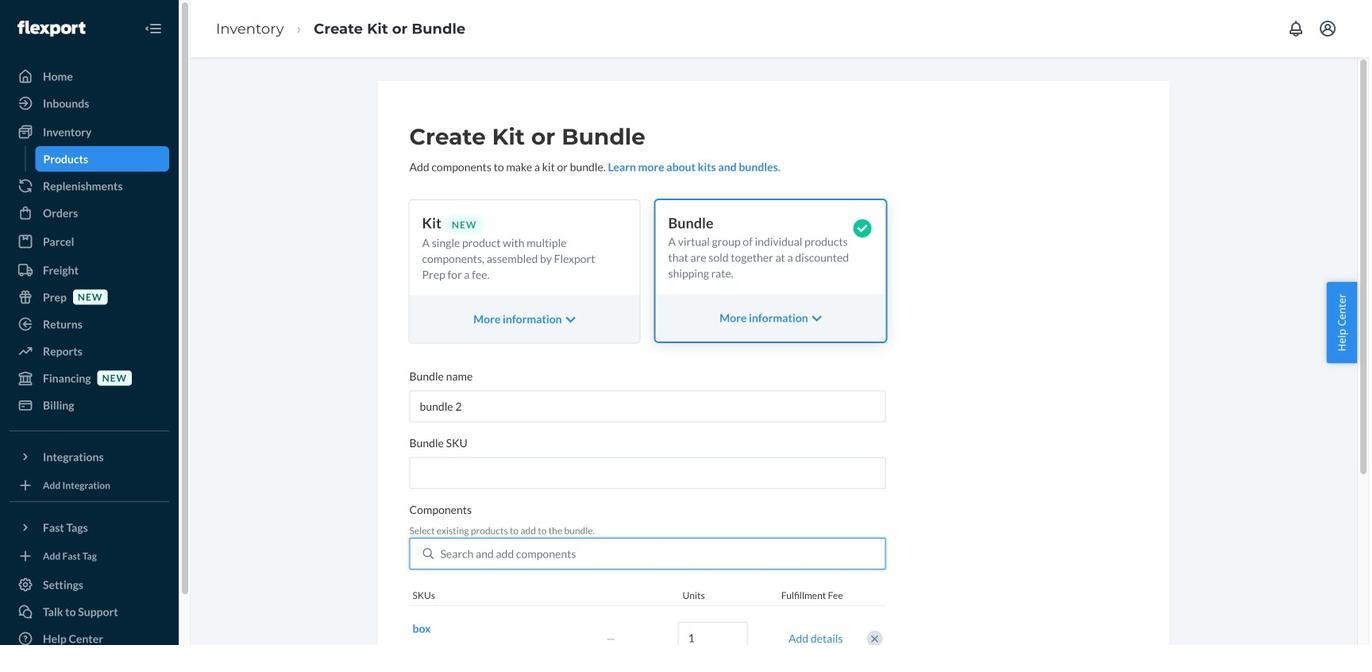 Task type: describe. For each thing, give the bounding box(es) containing it.
open notifications image
[[1287, 19, 1306, 38]]

check image
[[854, 219, 872, 238]]

search image
[[423, 548, 434, 559]]

0 horizontal spatial chevron down image
[[566, 314, 576, 325]]

flexport logo image
[[17, 21, 85, 37]]



Task type: locate. For each thing, give the bounding box(es) containing it.
breadcrumbs navigation
[[203, 5, 478, 52]]

None text field
[[409, 391, 886, 422]]

1 horizontal spatial chevron down image
[[812, 313, 822, 324]]

close navigation image
[[144, 19, 163, 38]]

open account menu image
[[1319, 19, 1338, 38]]

None text field
[[409, 457, 886, 489]]

Quantity text field
[[678, 622, 748, 645]]

chevron down image
[[812, 313, 822, 324], [566, 314, 576, 325]]

row
[[409, 605, 886, 645]]



Task type: vqa. For each thing, say whether or not it's contained in the screenshot.
INVALID
no



